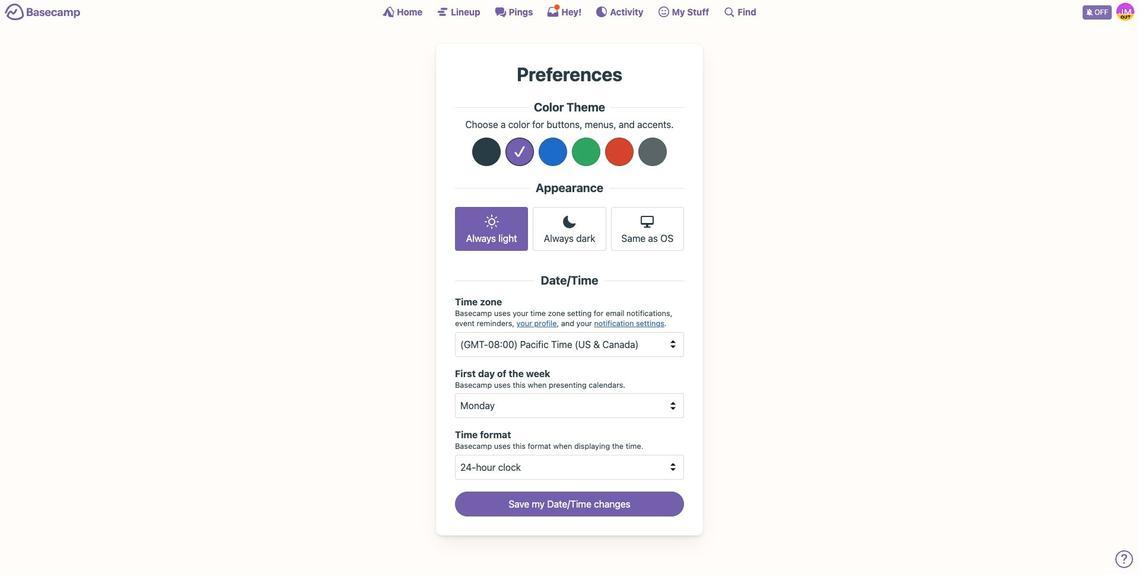 Task type: locate. For each thing, give the bounding box(es) containing it.
switch accounts image
[[5, 3, 81, 21]]

None submit
[[455, 492, 684, 517]]

jer mill image
[[1117, 3, 1135, 21]]



Task type: describe. For each thing, give the bounding box(es) containing it.
keyboard shortcut: ⌘ + / image
[[724, 6, 735, 18]]

main element
[[0, 0, 1139, 23]]



Task type: vqa. For each thing, say whether or not it's contained in the screenshot.
Switch Accounts image
yes



